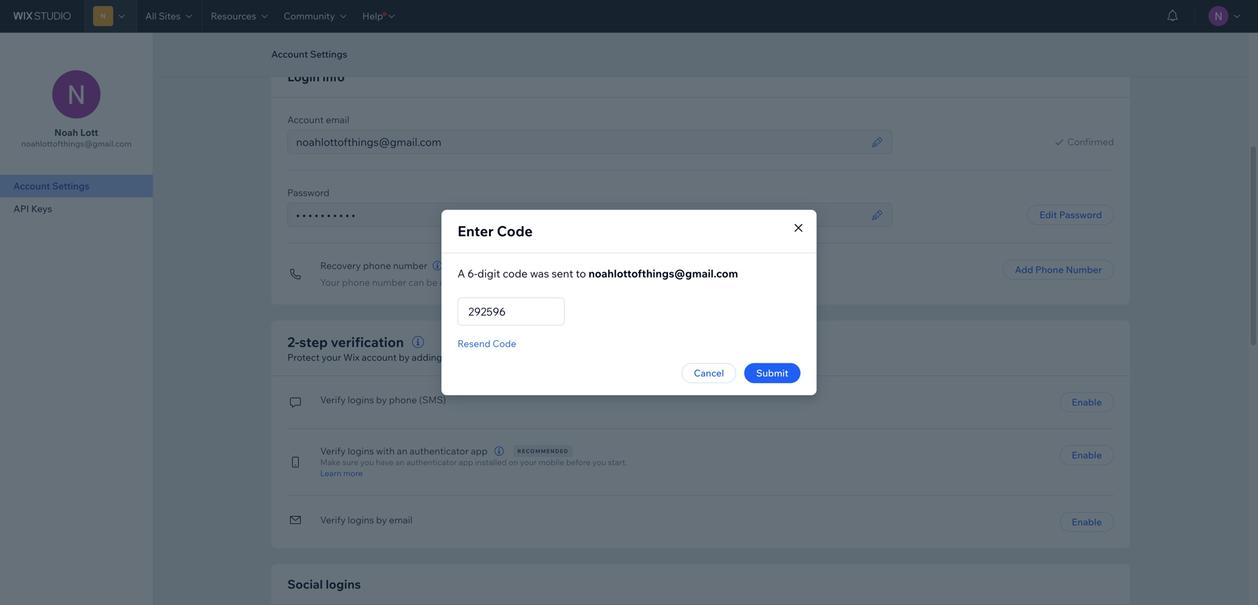 Task type: locate. For each thing, give the bounding box(es) containing it.
Email address text field
[[292, 131, 868, 153]]

password inside edit password button
[[1060, 209, 1102, 221]]

recovery phone number
[[320, 260, 428, 272]]

0 horizontal spatial noahlottofthings@gmail.com
[[21, 139, 132, 149]]

add phone number
[[1015, 264, 1102, 276]]

number for recovery
[[393, 260, 428, 272]]

by down have
[[376, 515, 387, 526]]

account inside sidebar element
[[13, 180, 50, 192]]

2 verify from the top
[[320, 446, 346, 457]]

1 horizontal spatial with
[[622, 352, 641, 364]]

0 horizontal spatial to
[[463, 277, 472, 289]]

account settings inside button
[[271, 48, 347, 60]]

logins right social
[[326, 577, 361, 592]]

code inside button
[[493, 338, 517, 350]]

logins down "account"
[[348, 394, 374, 406]]

1 verify from the top
[[320, 394, 346, 406]]

account
[[271, 48, 308, 60], [288, 114, 324, 126], [13, 180, 50, 192]]

1 vertical spatial phone
[[342, 277, 370, 289]]

app left installed
[[459, 458, 473, 468]]

logins up sure
[[348, 446, 374, 457]]

app up installed
[[471, 446, 488, 457]]

verify down 'learn'
[[320, 515, 346, 526]]

n button
[[84, 0, 137, 32]]

1 vertical spatial authenticator
[[406, 458, 457, 468]]

by down "account"
[[376, 394, 387, 406]]

when
[[552, 352, 576, 364]]

1 vertical spatial wix
[[343, 352, 360, 364]]

settings up info
[[310, 48, 347, 60]]

0 vertical spatial with
[[622, 352, 641, 364]]

1 vertical spatial email
[[656, 352, 679, 364]]

email down info
[[326, 114, 350, 126]]

protect
[[288, 352, 320, 364]]

password
[[288, 187, 330, 199], [1060, 209, 1102, 221]]

1 vertical spatial noahlottofthings@gmail.com
[[589, 267, 738, 280]]

phone
[[363, 260, 391, 272], [342, 277, 370, 289], [389, 394, 417, 406]]

1 vertical spatial settings
[[52, 180, 89, 192]]

an left extra
[[445, 352, 455, 364]]

verification
[[331, 334, 404, 351]]

api keys link
[[0, 198, 153, 220]]

authenticator
[[410, 446, 469, 457], [406, 458, 457, 468]]

can
[[409, 277, 424, 289]]

more
[[343, 469, 363, 479]]

code for resend code
[[493, 338, 517, 350]]

None text field
[[292, 204, 868, 227]]

of
[[504, 352, 513, 364]]

enable button for verify logins by phone (sms)
[[1060, 393, 1115, 413]]

phone left (sms)
[[389, 394, 417, 406]]

account settings up keys
[[13, 180, 89, 192]]

0 vertical spatial enable button
[[1060, 393, 1115, 413]]

0 vertical spatial number
[[393, 260, 428, 272]]

your right on
[[520, 458, 537, 468]]

your
[[509, 277, 529, 289], [322, 352, 341, 364], [520, 458, 537, 468]]

number down recovery phone number
[[372, 277, 407, 289]]

phone for your
[[342, 277, 370, 289]]

0 vertical spatial noahlottofthings@gmail.com
[[21, 139, 132, 149]]

1 enable button from the top
[[1060, 393, 1115, 413]]

0 vertical spatial app
[[471, 446, 488, 457]]

settings for the account settings button
[[310, 48, 347, 60]]

1 vertical spatial your
[[322, 352, 341, 364]]

0 vertical spatial settings
[[310, 48, 347, 60]]

email down have
[[389, 515, 413, 526]]

enable button
[[1060, 393, 1115, 413], [1060, 446, 1115, 466], [1060, 513, 1115, 533]]

digit
[[478, 267, 501, 280]]

noah lott noahlottofthings@gmail.com
[[21, 127, 132, 149]]

code
[[497, 223, 533, 240], [493, 338, 517, 350]]

0 vertical spatial by
[[399, 352, 410, 364]]

0 horizontal spatial password
[[288, 187, 330, 199]]

enable for verify logins by email
[[1072, 517, 1102, 528]]

to right used
[[463, 277, 472, 289]]

n
[[101, 12, 106, 20]]

2 vertical spatial account
[[13, 180, 50, 192]]

settings inside button
[[310, 48, 347, 60]]

1 horizontal spatial wix
[[531, 277, 547, 289]]

0 vertical spatial code
[[497, 223, 533, 240]]

login info
[[288, 69, 345, 84]]

learn more link
[[320, 468, 628, 480]]

account up api keys
[[13, 180, 50, 192]]

an
[[445, 352, 455, 364], [643, 352, 654, 364], [397, 446, 408, 457], [396, 458, 405, 468]]

0 horizontal spatial settings
[[52, 180, 89, 192]]

account settings
[[271, 48, 347, 60], [13, 180, 89, 192]]

code for enter code
[[497, 223, 533, 240]]

1 vertical spatial verify
[[320, 446, 346, 457]]

0 vertical spatial your
[[509, 277, 529, 289]]

account settings inside sidebar element
[[13, 180, 89, 192]]

account inside button
[[271, 48, 308, 60]]

3 enable button from the top
[[1060, 513, 1115, 533]]

2 vertical spatial by
[[376, 515, 387, 526]]

your down 2-step verification
[[322, 352, 341, 364]]

step
[[299, 334, 328, 351]]

account settings up "login"
[[271, 48, 347, 60]]

2 horizontal spatial email
[[656, 352, 679, 364]]

2 vertical spatial enable button
[[1060, 513, 1115, 533]]

1 vertical spatial password
[[1060, 209, 1102, 221]]

number for your
[[372, 277, 407, 289]]

with up have
[[376, 446, 395, 457]]

1 horizontal spatial noahlottofthings@gmail.com
[[589, 267, 738, 280]]

verify
[[320, 394, 346, 406], [320, 446, 346, 457], [320, 515, 346, 526]]

3 enable from the top
[[1072, 517, 1102, 528]]

authenticator down verify logins with an authenticator app
[[406, 458, 457, 468]]

verify up make
[[320, 446, 346, 457]]

installed
[[475, 458, 507, 468]]

number
[[393, 260, 428, 272], [372, 277, 407, 289]]

0 vertical spatial account
[[271, 48, 308, 60]]

1 vertical spatial enable
[[1072, 450, 1102, 461]]

0 horizontal spatial account settings
[[13, 180, 89, 192]]

noahlottofthings@gmail.com
[[21, 139, 132, 149], [589, 267, 738, 280]]

2 vertical spatial your
[[520, 458, 537, 468]]

1 horizontal spatial to
[[576, 267, 586, 280]]

2 vertical spatial enable
[[1072, 517, 1102, 528]]

by
[[399, 352, 410, 364], [376, 394, 387, 406], [376, 515, 387, 526]]

an down verify logins with an authenticator app
[[396, 458, 405, 468]]

1 enable from the top
[[1072, 397, 1102, 408]]

you left start.
[[593, 458, 606, 468]]

number up can
[[393, 260, 428, 272]]

1 vertical spatial code
[[493, 338, 517, 350]]

6-
[[468, 267, 478, 280]]

a
[[458, 267, 465, 280]]

settings for account settings link at the left
[[52, 180, 89, 192]]

resend
[[458, 338, 491, 350]]

to right sent
[[576, 267, 586, 280]]

account email
[[288, 114, 350, 126]]

by left adding
[[399, 352, 410, 364]]

code up the of
[[493, 338, 517, 350]]

logins
[[348, 394, 374, 406], [348, 446, 374, 457], [348, 515, 374, 526], [326, 577, 361, 592]]

verify for verify logins by email
[[320, 515, 346, 526]]

code right enter
[[497, 223, 533, 240]]

1 vertical spatial app
[[459, 458, 473, 468]]

3 verify from the top
[[320, 515, 346, 526]]

e.g., 123456 field
[[464, 299, 558, 325]]

account up "login"
[[271, 48, 308, 60]]

0 vertical spatial enable
[[1072, 397, 1102, 408]]

2 vertical spatial verify
[[320, 515, 346, 526]]

edit
[[1040, 209, 1058, 221]]

logins for verify logins with an authenticator app
[[348, 446, 374, 457]]

0 vertical spatial phone
[[363, 260, 391, 272]]

by for email
[[376, 515, 387, 526]]

0 vertical spatial account settings
[[271, 48, 347, 60]]

enable
[[1072, 397, 1102, 408], [1072, 450, 1102, 461], [1072, 517, 1102, 528]]

verify logins with an authenticator app
[[320, 446, 488, 457]]

you left log at the left
[[578, 352, 594, 364]]

sent
[[552, 267, 574, 280]]

enter
[[458, 223, 494, 240]]

account settings for account settings link at the left
[[13, 180, 89, 192]]

0 vertical spatial wix
[[531, 277, 547, 289]]

code
[[503, 267, 528, 280]]

phone right recovery
[[363, 260, 391, 272]]

account settings link
[[0, 175, 153, 198]]

1 horizontal spatial password
[[1060, 209, 1102, 221]]

1 vertical spatial number
[[372, 277, 407, 289]]

you
[[578, 352, 594, 364], [360, 458, 374, 468], [593, 458, 606, 468]]

your left was
[[509, 277, 529, 289]]

authenticator up make sure you have an authenticator app installed on your mobile before you start. learn more
[[410, 446, 469, 457]]

1 horizontal spatial account settings
[[271, 48, 347, 60]]

account for account settings link at the left
[[13, 180, 50, 192]]

to
[[576, 267, 586, 280], [463, 277, 472, 289]]

protect your wix account by adding an extra layer of security when you log in with an email and password.
[[288, 352, 744, 364]]

email
[[326, 114, 350, 126], [656, 352, 679, 364], [389, 515, 413, 526]]

logins for verify logins by email
[[348, 515, 374, 526]]

2 vertical spatial email
[[389, 515, 413, 526]]

1 vertical spatial enable button
[[1060, 446, 1115, 466]]

settings
[[310, 48, 347, 60], [52, 180, 89, 192]]

sure
[[342, 458, 359, 468]]

on
[[509, 458, 518, 468]]

an down verify logins by phone (sms)
[[397, 446, 408, 457]]

0 vertical spatial verify
[[320, 394, 346, 406]]

logins down more
[[348, 515, 374, 526]]

keys
[[31, 203, 52, 215]]

cancel
[[694, 368, 724, 379]]

settings inside sidebar element
[[52, 180, 89, 192]]

app
[[471, 446, 488, 457], [459, 458, 473, 468]]

1 vertical spatial by
[[376, 394, 387, 406]]

lott
[[80, 127, 98, 138]]

add
[[1015, 264, 1034, 276]]

all
[[145, 10, 157, 22]]

with
[[622, 352, 641, 364], [376, 446, 395, 457]]

1 vertical spatial with
[[376, 446, 395, 457]]

1 horizontal spatial settings
[[310, 48, 347, 60]]

wix
[[531, 277, 547, 289], [343, 352, 360, 364]]

settings up api keys link on the top left
[[52, 180, 89, 192]]

make
[[320, 458, 341, 468]]

submit button
[[745, 364, 801, 384]]

and
[[681, 352, 698, 364]]

account down "login"
[[288, 114, 324, 126]]

wix down 2-step verification
[[343, 352, 360, 364]]

wix left sent
[[531, 277, 547, 289]]

1 vertical spatial account settings
[[13, 180, 89, 192]]

phone down recovery
[[342, 277, 370, 289]]

to for used
[[463, 277, 472, 289]]

verify down 2-step verification
[[320, 394, 346, 406]]

have
[[376, 458, 394, 468]]

0 vertical spatial email
[[326, 114, 350, 126]]

with right in
[[622, 352, 641, 364]]

email left and
[[656, 352, 679, 364]]



Task type: describe. For each thing, give the bounding box(es) containing it.
your phone number can be used to recover your wix account.
[[320, 277, 587, 289]]

edit password button
[[1028, 205, 1115, 225]]

before
[[566, 458, 591, 468]]

sites
[[159, 10, 181, 22]]

an right in
[[643, 352, 654, 364]]

mobile
[[539, 458, 564, 468]]

phone
[[1036, 264, 1064, 276]]

social
[[288, 577, 323, 592]]

was
[[530, 267, 549, 280]]

used
[[440, 277, 461, 289]]

log
[[596, 352, 610, 364]]

help
[[363, 10, 383, 22]]

add phone number button
[[1003, 260, 1115, 280]]

security
[[515, 352, 550, 364]]

edit password
[[1040, 209, 1102, 221]]

logins for verify logins by phone (sms)
[[348, 394, 374, 406]]

2-
[[288, 334, 299, 351]]

resources
[[211, 10, 256, 22]]

adding
[[412, 352, 442, 364]]

enable button for verify logins by email
[[1060, 513, 1115, 533]]

authenticator inside make sure you have an authenticator app installed on your mobile before you start. learn more
[[406, 458, 457, 468]]

app inside make sure you have an authenticator app installed on your mobile before you start. learn more
[[459, 458, 473, 468]]

you right sure
[[360, 458, 374, 468]]

verify for verify logins by phone (sms)
[[320, 394, 346, 406]]

0 horizontal spatial email
[[326, 114, 350, 126]]

you for more
[[593, 458, 606, 468]]

learn
[[320, 469, 342, 479]]

account.
[[549, 277, 587, 289]]

a 6-digit code was sent to noahlottofthings@gmail.com
[[458, 267, 738, 280]]

your
[[320, 277, 340, 289]]

recover
[[475, 277, 507, 289]]

in
[[612, 352, 620, 364]]

account for the account settings button
[[271, 48, 308, 60]]

sidebar element
[[0, 32, 153, 606]]

0 horizontal spatial with
[[376, 446, 395, 457]]

0 vertical spatial authenticator
[[410, 446, 469, 457]]

verify logins by email
[[320, 515, 413, 526]]

api
[[13, 203, 29, 215]]

login
[[288, 69, 320, 84]]

0 vertical spatial password
[[288, 187, 330, 199]]

your inside make sure you have an authenticator app installed on your mobile before you start. learn more
[[520, 458, 537, 468]]

confirmed
[[1068, 136, 1115, 148]]

1 horizontal spatial email
[[389, 515, 413, 526]]

social logins
[[288, 577, 361, 592]]

cancel button
[[682, 364, 736, 384]]

number
[[1066, 264, 1102, 276]]

by for phone
[[376, 394, 387, 406]]

verify for verify logins with an authenticator app
[[320, 446, 346, 457]]

logins for social logins
[[326, 577, 361, 592]]

enable for verify logins by phone (sms)
[[1072, 397, 1102, 408]]

2 vertical spatial phone
[[389, 394, 417, 406]]

2-step verification
[[288, 334, 404, 351]]

help button
[[355, 0, 403, 32]]

recommended
[[518, 448, 569, 455]]

account settings for the account settings button
[[271, 48, 347, 60]]

recovery
[[320, 260, 361, 272]]

make sure you have an authenticator app installed on your mobile before you start. learn more
[[320, 458, 628, 479]]

enter code
[[458, 223, 533, 240]]

password.
[[700, 352, 744, 364]]

noahlottofthings@gmail.com inside sidebar element
[[21, 139, 132, 149]]

be
[[426, 277, 438, 289]]

community
[[284, 10, 335, 22]]

resend code button
[[458, 338, 517, 350]]

noah
[[54, 127, 78, 138]]

all sites
[[145, 10, 181, 22]]

account
[[362, 352, 397, 364]]

start.
[[608, 458, 628, 468]]

1 vertical spatial account
[[288, 114, 324, 126]]

an inside make sure you have an authenticator app installed on your mobile before you start. learn more
[[396, 458, 405, 468]]

info
[[323, 69, 345, 84]]

extra
[[457, 352, 479, 364]]

0 horizontal spatial wix
[[343, 352, 360, 364]]

2 enable button from the top
[[1060, 446, 1115, 466]]

to for sent
[[576, 267, 586, 280]]

verify logins by phone (sms)
[[320, 394, 446, 406]]

api keys
[[13, 203, 52, 215]]

phone for recovery
[[363, 260, 391, 272]]

(sms)
[[419, 394, 446, 406]]

you for with
[[578, 352, 594, 364]]

submit
[[757, 368, 789, 379]]

layer
[[481, 352, 502, 364]]

resend code
[[458, 338, 517, 350]]

2 enable from the top
[[1072, 450, 1102, 461]]

account settings button
[[265, 44, 354, 64]]



Task type: vqa. For each thing, say whether or not it's contained in the screenshot.
help Button
yes



